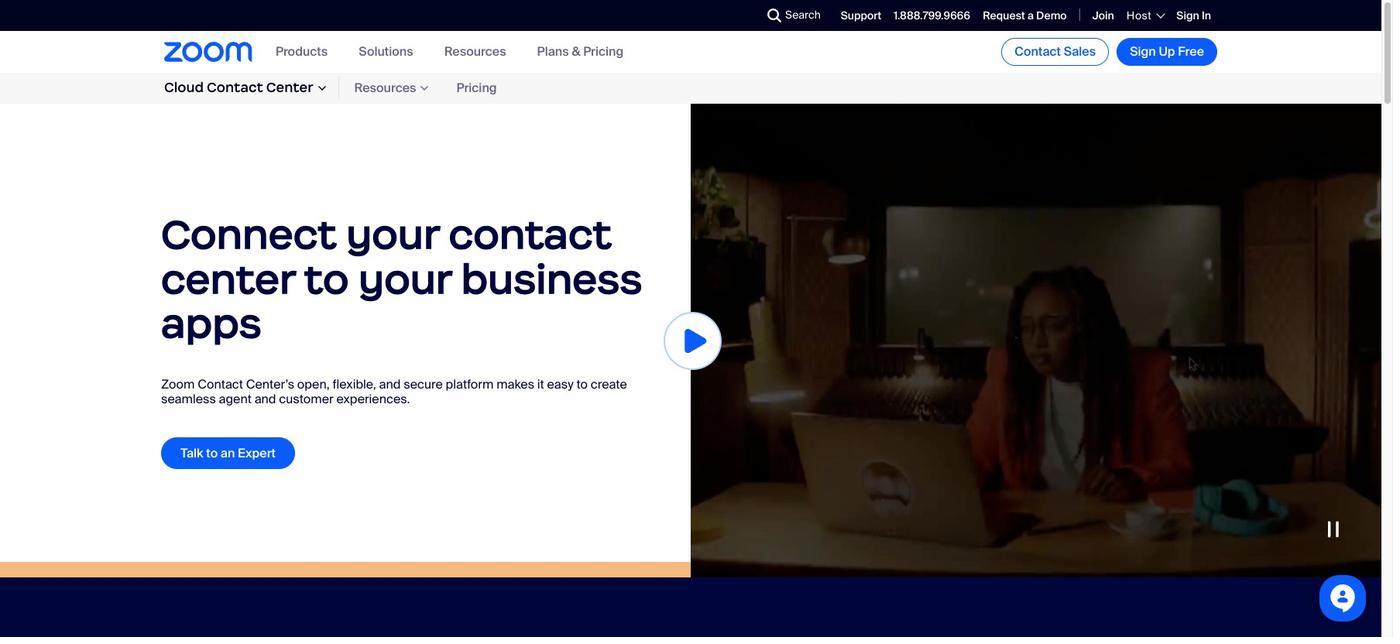 Task type: vqa. For each thing, say whether or not it's contained in the screenshot.
Support
yes



Task type: describe. For each thing, give the bounding box(es) containing it.
to inside zoom contact center's open, flexible, and secure platform makes it easy to create seamless agent and customer experiences.
[[576, 376, 588, 392]]

solutions button
[[359, 44, 413, 60]]

plans & pricing link
[[537, 44, 624, 60]]

contact inside contact sales link
[[1015, 43, 1061, 60]]

cloud
[[164, 79, 204, 96]]

support
[[841, 8, 882, 22]]

pricing inside pricing link
[[457, 80, 497, 96]]

agent
[[219, 391, 252, 407]]

zoom
[[161, 376, 195, 392]]

apps
[[161, 298, 262, 349]]

center
[[266, 79, 313, 96]]

sign for sign up free
[[1130, 43, 1156, 60]]

flexible,
[[333, 376, 376, 392]]

search
[[785, 8, 821, 22]]

1.888.799.9666 link
[[894, 8, 970, 22]]

join
[[1092, 8, 1114, 22]]

host
[[1127, 8, 1152, 22]]

plans
[[537, 44, 569, 60]]

1 horizontal spatial and
[[379, 376, 401, 392]]

experiences.
[[336, 391, 410, 407]]

support link
[[841, 8, 882, 22]]

contact
[[449, 209, 612, 259]]

in
[[1202, 8, 1211, 22]]

it
[[537, 376, 544, 392]]

resources for resources popup button
[[354, 80, 416, 96]]

solutions
[[359, 44, 413, 60]]

platform
[[446, 376, 494, 392]]

free
[[1178, 43, 1204, 60]]

join link
[[1092, 8, 1114, 22]]

pricing link
[[441, 76, 512, 100]]

cloud contact center
[[164, 79, 313, 96]]

resources button
[[339, 77, 441, 100]]

&
[[572, 44, 580, 60]]

sign up free link
[[1117, 38, 1217, 66]]

an
[[221, 445, 235, 462]]

0 horizontal spatial and
[[255, 391, 276, 407]]

talk to an expert
[[180, 445, 276, 462]]

cloud contact center button
[[164, 77, 339, 100]]



Task type: locate. For each thing, give the bounding box(es) containing it.
sign left in
[[1177, 8, 1199, 22]]

plans & pricing
[[537, 44, 624, 60]]

and
[[379, 376, 401, 392], [255, 391, 276, 407]]

sign in link
[[1177, 8, 1211, 22]]

2 vertical spatial to
[[206, 445, 218, 462]]

contact sales
[[1015, 43, 1096, 60]]

and right agent
[[255, 391, 276, 407]]

2 horizontal spatial to
[[576, 376, 588, 392]]

center's
[[246, 376, 294, 392]]

resources button
[[444, 44, 506, 60]]

resources down "solutions"
[[354, 80, 416, 96]]

search image
[[767, 9, 781, 22], [767, 9, 781, 22]]

demo
[[1036, 8, 1067, 22]]

resources up pricing link
[[444, 44, 506, 60]]

sign in
[[1177, 8, 1211, 22]]

0 vertical spatial sign
[[1177, 8, 1199, 22]]

sign for sign in
[[1177, 8, 1199, 22]]

0 vertical spatial resources
[[444, 44, 506, 60]]

contact right zoom
[[198, 376, 243, 392]]

contact down a
[[1015, 43, 1061, 60]]

2 vertical spatial contact
[[198, 376, 243, 392]]

pricing
[[583, 44, 624, 60], [457, 80, 497, 96]]

resources for resources dropdown button
[[444, 44, 506, 60]]

seamless
[[161, 391, 216, 407]]

contact for center
[[207, 79, 263, 96]]

makes
[[497, 376, 534, 392]]

products
[[276, 44, 328, 60]]

request
[[983, 8, 1025, 22]]

sign left up
[[1130, 43, 1156, 60]]

request a demo
[[983, 8, 1067, 22]]

0 vertical spatial to
[[304, 254, 349, 304]]

contact inside cloud contact center popup button
[[207, 79, 263, 96]]

a
[[1028, 8, 1034, 22]]

1 vertical spatial contact
[[207, 79, 263, 96]]

0 horizontal spatial sign
[[1130, 43, 1156, 60]]

0 vertical spatial pricing
[[583, 44, 624, 60]]

0 vertical spatial contact
[[1015, 43, 1061, 60]]

create
[[591, 376, 627, 392]]

None search field
[[711, 3, 771, 28]]

connect your contact center to your business apps
[[161, 209, 642, 349]]

1 vertical spatial pricing
[[457, 80, 497, 96]]

0 horizontal spatial to
[[206, 445, 218, 462]]

to
[[304, 254, 349, 304], [576, 376, 588, 392], [206, 445, 218, 462]]

contact
[[1015, 43, 1061, 60], [207, 79, 263, 96], [198, 376, 243, 392]]

sign up free
[[1130, 43, 1204, 60]]

pricing right &
[[583, 44, 624, 60]]

easy
[[547, 376, 574, 392]]

your
[[346, 209, 439, 259], [359, 254, 451, 304]]

0 horizontal spatial pricing
[[457, 80, 497, 96]]

and left secure
[[379, 376, 401, 392]]

pricing down resources dropdown button
[[457, 80, 497, 96]]

request a demo link
[[983, 8, 1067, 22]]

products button
[[276, 44, 328, 60]]

connect
[[161, 209, 337, 259]]

zoom logo image
[[164, 42, 252, 62]]

1 horizontal spatial to
[[304, 254, 349, 304]]

customer
[[279, 391, 333, 407]]

secure
[[404, 376, 443, 392]]

business
[[461, 254, 642, 304]]

open,
[[297, 376, 330, 392]]

talk
[[180, 445, 203, 462]]

1 vertical spatial resources
[[354, 80, 416, 96]]

1 horizontal spatial resources
[[444, 44, 506, 60]]

connect your contact center to your business apps main content
[[0, 104, 1382, 637]]

sign
[[1177, 8, 1199, 22], [1130, 43, 1156, 60]]

talk to an expert link
[[161, 438, 295, 470]]

contact down zoom logo
[[207, 79, 263, 96]]

resources inside popup button
[[354, 80, 416, 96]]

1 horizontal spatial sign
[[1177, 8, 1199, 22]]

sales
[[1064, 43, 1096, 60]]

center
[[161, 254, 295, 304]]

zoom contact center's open, flexible, and secure platform makes it easy to create seamless agent and customer experiences.
[[161, 376, 627, 407]]

1 horizontal spatial pricing
[[583, 44, 624, 60]]

expert
[[238, 445, 276, 462]]

host button
[[1127, 8, 1164, 22]]

resources
[[444, 44, 506, 60], [354, 80, 416, 96]]

contact inside zoom contact center's open, flexible, and secure platform makes it easy to create seamless agent and customer experiences.
[[198, 376, 243, 392]]

contact for center's
[[198, 376, 243, 392]]

video player application
[[691, 104, 1382, 578]]

up
[[1159, 43, 1175, 60]]

1 vertical spatial sign
[[1130, 43, 1156, 60]]

1.888.799.9666
[[894, 8, 970, 22]]

0 horizontal spatial resources
[[354, 80, 416, 96]]

contact sales link
[[1001, 38, 1109, 66]]

1 vertical spatial to
[[576, 376, 588, 392]]

to inside connect your contact center to your business apps
[[304, 254, 349, 304]]



